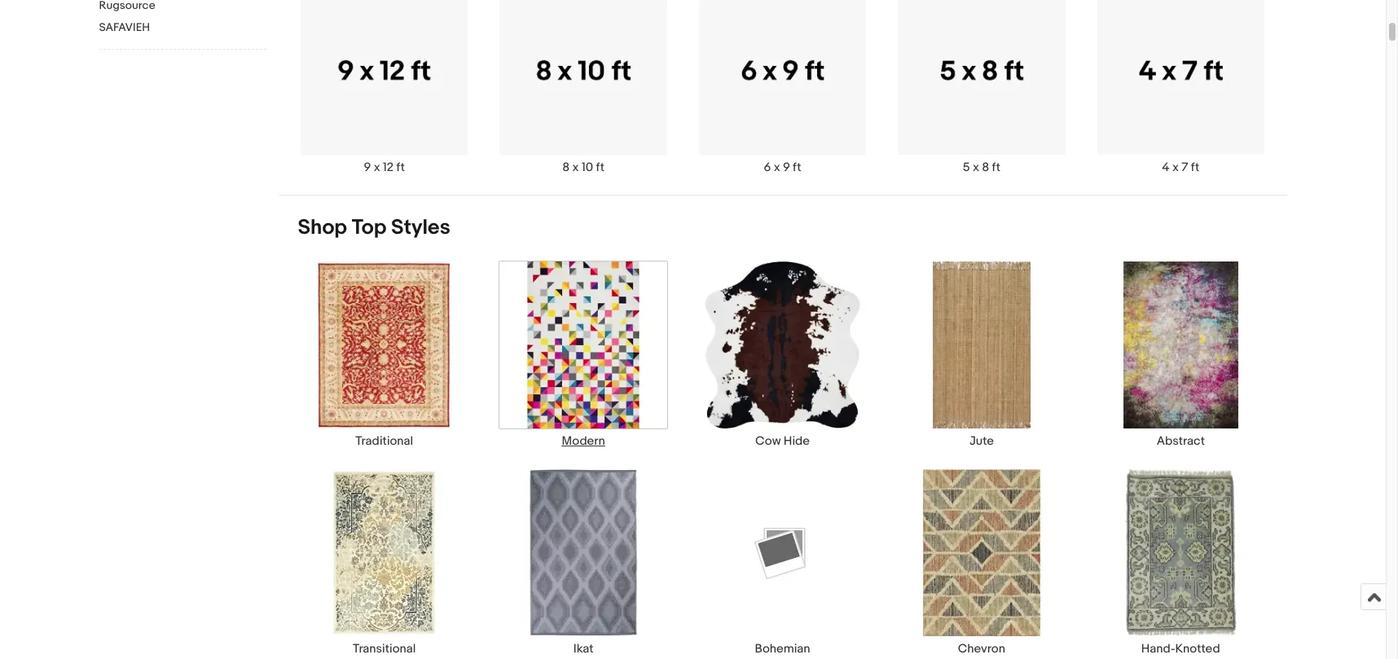 Task type: describe. For each thing, give the bounding box(es) containing it.
ft for 4 x 7 ft
[[1191, 159, 1200, 175]]

9 x 12 ft link
[[285, 0, 484, 175]]

5 x 8 ft
[[963, 159, 1001, 175]]

6
[[764, 159, 771, 175]]

jute link
[[882, 260, 1081, 449]]

chevron
[[958, 641, 1006, 657]]

10
[[582, 159, 593, 175]]

8 x 10 ft link
[[484, 0, 683, 175]]

x for 6
[[774, 159, 780, 175]]

9 inside 'link'
[[364, 159, 371, 175]]

shop top styles
[[298, 215, 451, 240]]

2 8 from the left
[[982, 159, 989, 175]]

bohemian
[[755, 641, 810, 657]]

4 x 7 ft
[[1162, 159, 1200, 175]]

hand-
[[1142, 641, 1176, 657]]

x for 4
[[1173, 159, 1179, 175]]

12
[[383, 159, 394, 175]]

ikat link
[[484, 468, 683, 657]]

x for 8
[[573, 159, 579, 175]]

1 8 from the left
[[563, 159, 570, 175]]

9 x 12 ft
[[364, 159, 405, 175]]

ft for 6 x 9 ft
[[793, 159, 801, 175]]

chevron link
[[882, 468, 1081, 657]]

transitional link
[[285, 468, 484, 657]]

ft for 8 x 10 ft
[[596, 159, 605, 175]]

safavieh
[[99, 20, 150, 34]]



Task type: vqa. For each thing, say whether or not it's contained in the screenshot.
My Garage
no



Task type: locate. For each thing, give the bounding box(es) containing it.
0 horizontal spatial 8
[[563, 159, 570, 175]]

bohemian link
[[683, 468, 882, 657]]

x
[[374, 159, 380, 175], [573, 159, 579, 175], [774, 159, 780, 175], [973, 159, 979, 175], [1173, 159, 1179, 175]]

hide
[[784, 433, 810, 449]]

cow
[[755, 433, 781, 449]]

4 x 7 ft link
[[1081, 0, 1281, 175]]

9
[[364, 159, 371, 175], [783, 159, 790, 175]]

modern link
[[484, 260, 683, 449]]

2 ft from the left
[[596, 159, 605, 175]]

6 x 9 ft link
[[683, 0, 882, 175]]

5
[[963, 159, 970, 175]]

knotted
[[1176, 641, 1220, 657]]

ft for 5 x 8 ft
[[992, 159, 1001, 175]]

abstract link
[[1081, 260, 1281, 449]]

8
[[563, 159, 570, 175], [982, 159, 989, 175]]

ft for 9 x 12 ft
[[396, 159, 405, 175]]

1 horizontal spatial 9
[[783, 159, 790, 175]]

styles
[[391, 215, 451, 240]]

x for 9
[[374, 159, 380, 175]]

x left 12
[[374, 159, 380, 175]]

ft right 12
[[396, 159, 405, 175]]

7
[[1182, 159, 1189, 175]]

x left 10
[[573, 159, 579, 175]]

8 x 10 ft
[[563, 159, 605, 175]]

hand-knotted link
[[1081, 468, 1281, 657]]

2 x from the left
[[573, 159, 579, 175]]

5 x 8 ft link
[[882, 0, 1081, 175]]

shop
[[298, 215, 347, 240]]

ft right 6
[[793, 159, 801, 175]]

5 ft from the left
[[1191, 159, 1200, 175]]

hand-knotted
[[1142, 641, 1220, 657]]

modern
[[562, 433, 605, 449]]

x left 7
[[1173, 159, 1179, 175]]

4 ft from the left
[[992, 159, 1001, 175]]

traditional link
[[285, 260, 484, 449]]

safavieh link
[[99, 20, 266, 36]]

traditional
[[355, 433, 413, 449]]

2 9 from the left
[[783, 159, 790, 175]]

9 left 12
[[364, 159, 371, 175]]

5 x from the left
[[1173, 159, 1179, 175]]

ft right 5
[[992, 159, 1001, 175]]

abstract
[[1157, 433, 1205, 449]]

transitional
[[353, 641, 416, 657]]

ft right 10
[[596, 159, 605, 175]]

4
[[1162, 159, 1170, 175]]

4 x from the left
[[973, 159, 979, 175]]

jute
[[970, 433, 994, 449]]

6 x 9 ft
[[764, 159, 801, 175]]

3 ft from the left
[[793, 159, 801, 175]]

9 right 6
[[783, 159, 790, 175]]

ft right 7
[[1191, 159, 1200, 175]]

x for 5
[[973, 159, 979, 175]]

8 right 5
[[982, 159, 989, 175]]

x right 6
[[774, 159, 780, 175]]

0 horizontal spatial 9
[[364, 159, 371, 175]]

ikat
[[573, 641, 594, 657]]

cow hide link
[[683, 260, 882, 449]]

cow hide
[[755, 433, 810, 449]]

3 x from the left
[[774, 159, 780, 175]]

1 ft from the left
[[396, 159, 405, 175]]

top
[[352, 215, 387, 240]]

1 x from the left
[[374, 159, 380, 175]]

1 9 from the left
[[364, 159, 371, 175]]

x right 5
[[973, 159, 979, 175]]

ft
[[396, 159, 405, 175], [596, 159, 605, 175], [793, 159, 801, 175], [992, 159, 1001, 175], [1191, 159, 1200, 175]]

1 horizontal spatial 8
[[982, 159, 989, 175]]

8 left 10
[[563, 159, 570, 175]]



